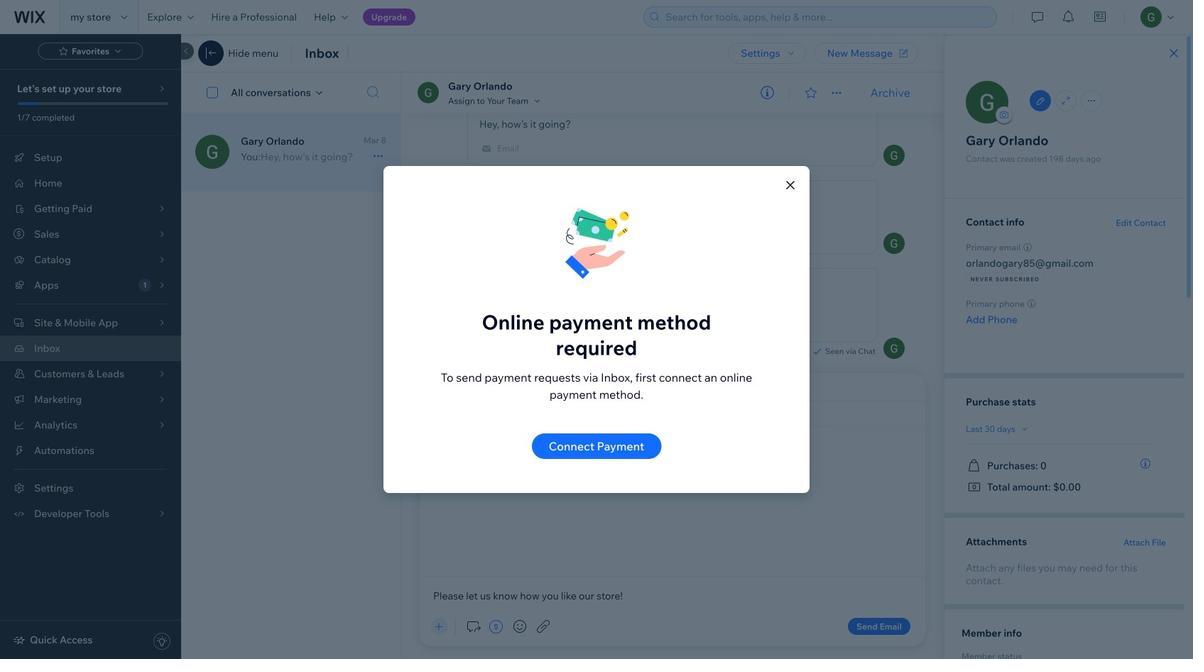 Task type: describe. For each thing, give the bounding box(es) containing it.
saved replies image
[[465, 619, 482, 636]]

0 vertical spatial gary orlando image
[[966, 81, 1009, 124]]

Type your message. Hit enter to submit. text field
[[431, 589, 914, 605]]

sidebar element
[[0, 34, 194, 660]]

0 vertical spatial gary orlando image
[[418, 82, 439, 103]]

Search for tools, apps, help & more... field
[[661, 7, 993, 27]]

emojis image
[[511, 619, 528, 636]]

chat messages log
[[401, 92, 944, 374]]

0 horizontal spatial gary orlando image
[[195, 135, 229, 169]]



Task type: vqa. For each thing, say whether or not it's contained in the screenshot.
Saved replies image
yes



Task type: locate. For each thing, give the bounding box(es) containing it.
1 vertical spatial gary orlando image
[[195, 135, 229, 169]]

2 vertical spatial gary orlando image
[[884, 233, 905, 254]]

1 vertical spatial gary orlando image
[[884, 145, 905, 166]]

None checkbox
[[199, 84, 231, 101]]

None field
[[475, 408, 914, 420]]

2 horizontal spatial gary orlando image
[[884, 338, 905, 359]]

gary orlando image
[[418, 82, 439, 103], [195, 135, 229, 169], [884, 338, 905, 359]]

2 vertical spatial gary orlando image
[[884, 338, 905, 359]]

1 horizontal spatial gary orlando image
[[418, 82, 439, 103]]

gary orlando image inside chat messages log
[[884, 338, 905, 359]]

gary orlando image
[[966, 81, 1009, 124], [884, 145, 905, 166], [884, 233, 905, 254]]

files image
[[535, 619, 552, 636]]



